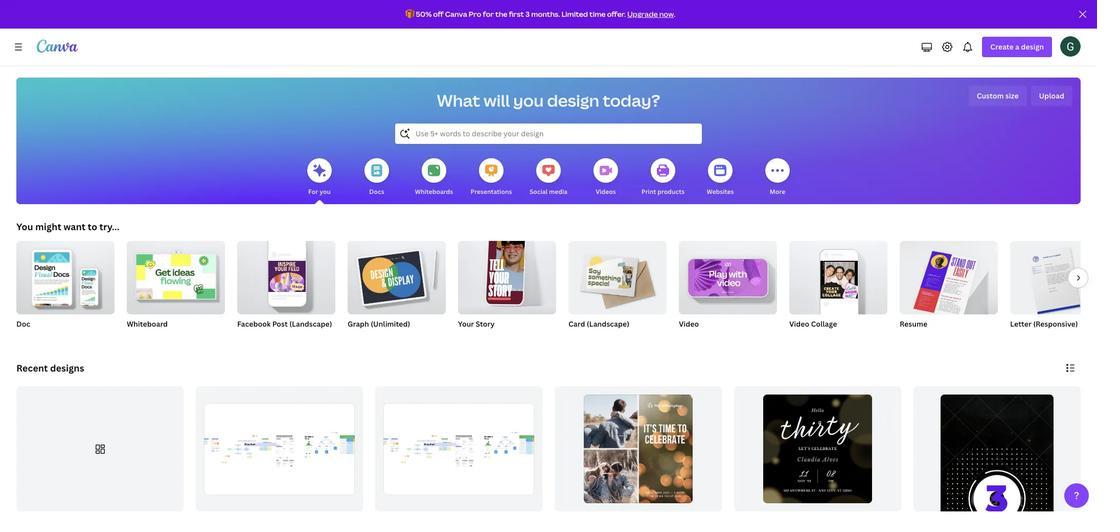 Task type: describe. For each thing, give the bounding box(es) containing it.
resume
[[900, 320, 928, 329]]

3
[[526, 9, 530, 19]]

upload button
[[1031, 86, 1073, 106]]

social media
[[530, 188, 568, 196]]

presentations button
[[471, 151, 512, 205]]

create a design
[[991, 42, 1044, 52]]

whiteboards button
[[415, 151, 453, 205]]

(landscape) inside "group"
[[290, 320, 332, 329]]

video group
[[679, 237, 777, 343]]

(responsive)
[[1034, 320, 1078, 329]]

recent
[[16, 363, 48, 375]]

whiteboard
[[127, 320, 168, 329]]

might
[[35, 221, 61, 233]]

for you button
[[307, 151, 332, 205]]

card (landscape)
[[569, 320, 630, 329]]

websites
[[707, 188, 734, 196]]

social
[[530, 188, 548, 196]]

video for video
[[679, 320, 699, 329]]

your
[[458, 320, 474, 329]]

(landscape) inside group
[[587, 320, 630, 329]]

what
[[437, 89, 480, 111]]

media
[[549, 188, 568, 196]]

1 vertical spatial design
[[547, 89, 600, 111]]

story
[[476, 320, 495, 329]]

a
[[1016, 42, 1020, 52]]

facebook post (landscape)
[[237, 320, 332, 329]]

canva
[[445, 9, 467, 19]]

resume group
[[900, 237, 998, 343]]

print products button
[[642, 151, 685, 205]]

social media button
[[530, 151, 568, 205]]

upload
[[1039, 91, 1065, 101]]

group for whiteboard
[[127, 237, 225, 315]]

what will you design today?
[[437, 89, 660, 111]]

your story
[[458, 320, 495, 329]]

you inside for you button
[[320, 188, 331, 196]]

group for doc
[[16, 237, 115, 315]]

group for video collage
[[790, 237, 888, 315]]

group for your story
[[458, 235, 556, 315]]

more
[[770, 188, 786, 196]]

50%
[[416, 9, 432, 19]]

presentations
[[471, 188, 512, 196]]

pro
[[469, 9, 481, 19]]

for you
[[308, 188, 331, 196]]

create a design button
[[983, 37, 1052, 57]]

want
[[63, 221, 86, 233]]

videos button
[[594, 151, 618, 205]]

🎁 50% off canva pro for the first 3 months. limited time offer. upgrade now .
[[405, 9, 676, 19]]

upgrade
[[628, 9, 658, 19]]

greg robinson image
[[1061, 36, 1081, 57]]

.
[[674, 9, 676, 19]]

graph
[[348, 320, 369, 329]]

videos
[[596, 188, 616, 196]]

for
[[308, 188, 318, 196]]

will
[[484, 89, 510, 111]]

🎁
[[405, 9, 415, 19]]

(unlimited)
[[371, 320, 410, 329]]



Task type: locate. For each thing, give the bounding box(es) containing it.
more button
[[766, 151, 790, 205]]

today?
[[603, 89, 660, 111]]

your story group
[[458, 235, 556, 343]]

create
[[991, 42, 1014, 52]]

card (landscape) group
[[569, 237, 667, 343]]

card
[[569, 320, 585, 329]]

1 horizontal spatial design
[[1021, 42, 1044, 52]]

(landscape) right card
[[587, 320, 630, 329]]

letter (responsive) group
[[1010, 241, 1097, 343]]

design
[[1021, 42, 1044, 52], [547, 89, 600, 111]]

upgrade now button
[[628, 9, 674, 19]]

letter (responsive)
[[1010, 320, 1078, 329]]

Search search field
[[416, 124, 682, 144]]

try...
[[99, 221, 119, 233]]

custom
[[977, 91, 1004, 101]]

facebook
[[237, 320, 271, 329]]

first
[[509, 9, 524, 19]]

design right a
[[1021, 42, 1044, 52]]

1 horizontal spatial video
[[790, 320, 810, 329]]

off
[[433, 9, 444, 19]]

you
[[16, 221, 33, 233]]

0 horizontal spatial design
[[547, 89, 600, 111]]

custom size
[[977, 91, 1019, 101]]

group for facebook post (landscape)
[[237, 237, 335, 315]]

print products
[[642, 188, 685, 196]]

now
[[660, 9, 674, 19]]

video collage
[[790, 320, 837, 329]]

0 vertical spatial design
[[1021, 42, 1044, 52]]

time
[[590, 9, 606, 19]]

1 vertical spatial you
[[320, 188, 331, 196]]

(landscape) right post
[[290, 320, 332, 329]]

whiteboard group
[[127, 237, 225, 343]]

0 horizontal spatial video
[[679, 320, 699, 329]]

letter
[[1010, 320, 1032, 329]]

doc group
[[16, 237, 115, 343]]

1 horizontal spatial you
[[513, 89, 544, 111]]

group
[[458, 235, 556, 315], [16, 237, 115, 315], [127, 237, 225, 315], [237, 237, 335, 315], [348, 237, 446, 315], [569, 237, 667, 315], [679, 237, 777, 315], [790, 237, 888, 315], [900, 237, 998, 319], [1010, 241, 1097, 315]]

print
[[642, 188, 656, 196]]

0 horizontal spatial (landscape)
[[290, 320, 332, 329]]

0 horizontal spatial you
[[320, 188, 331, 196]]

custom size button
[[969, 86, 1027, 106]]

whiteboards
[[415, 188, 453, 196]]

recent designs
[[16, 363, 84, 375]]

graph (unlimited) group
[[348, 237, 446, 343]]

design up the search search box
[[547, 89, 600, 111]]

1 horizontal spatial (landscape)
[[587, 320, 630, 329]]

you right 'for' at the top of page
[[320, 188, 331, 196]]

products
[[658, 188, 685, 196]]

graph (unlimited)
[[348, 320, 410, 329]]

video inside video group
[[679, 320, 699, 329]]

design inside create a design 'dropdown button'
[[1021, 42, 1044, 52]]

video
[[679, 320, 699, 329], [790, 320, 810, 329]]

facebook post (landscape) group
[[237, 237, 335, 343]]

docs button
[[365, 151, 389, 205]]

the
[[496, 9, 508, 19]]

doc
[[16, 320, 30, 329]]

None search field
[[395, 124, 702, 144]]

group for video
[[679, 237, 777, 315]]

collage
[[811, 320, 837, 329]]

you
[[513, 89, 544, 111], [320, 188, 331, 196]]

offer.
[[607, 9, 626, 19]]

for
[[483, 9, 494, 19]]

post
[[272, 320, 288, 329]]

to
[[88, 221, 97, 233]]

months.
[[531, 9, 560, 19]]

video for video collage
[[790, 320, 810, 329]]

video collage group
[[790, 237, 888, 343]]

group for resume
[[900, 237, 998, 319]]

size
[[1006, 91, 1019, 101]]

2 video from the left
[[790, 320, 810, 329]]

websites button
[[707, 151, 734, 205]]

designs
[[50, 363, 84, 375]]

docs
[[369, 188, 384, 196]]

1 video from the left
[[679, 320, 699, 329]]

limited
[[562, 9, 588, 19]]

(landscape)
[[290, 320, 332, 329], [587, 320, 630, 329]]

2 (landscape) from the left
[[587, 320, 630, 329]]

you right will
[[513, 89, 544, 111]]

1 (landscape) from the left
[[290, 320, 332, 329]]

0 vertical spatial you
[[513, 89, 544, 111]]

you might want to try...
[[16, 221, 119, 233]]

video inside video collage group
[[790, 320, 810, 329]]



Task type: vqa. For each thing, say whether or not it's contained in the screenshot.
'No'
no



